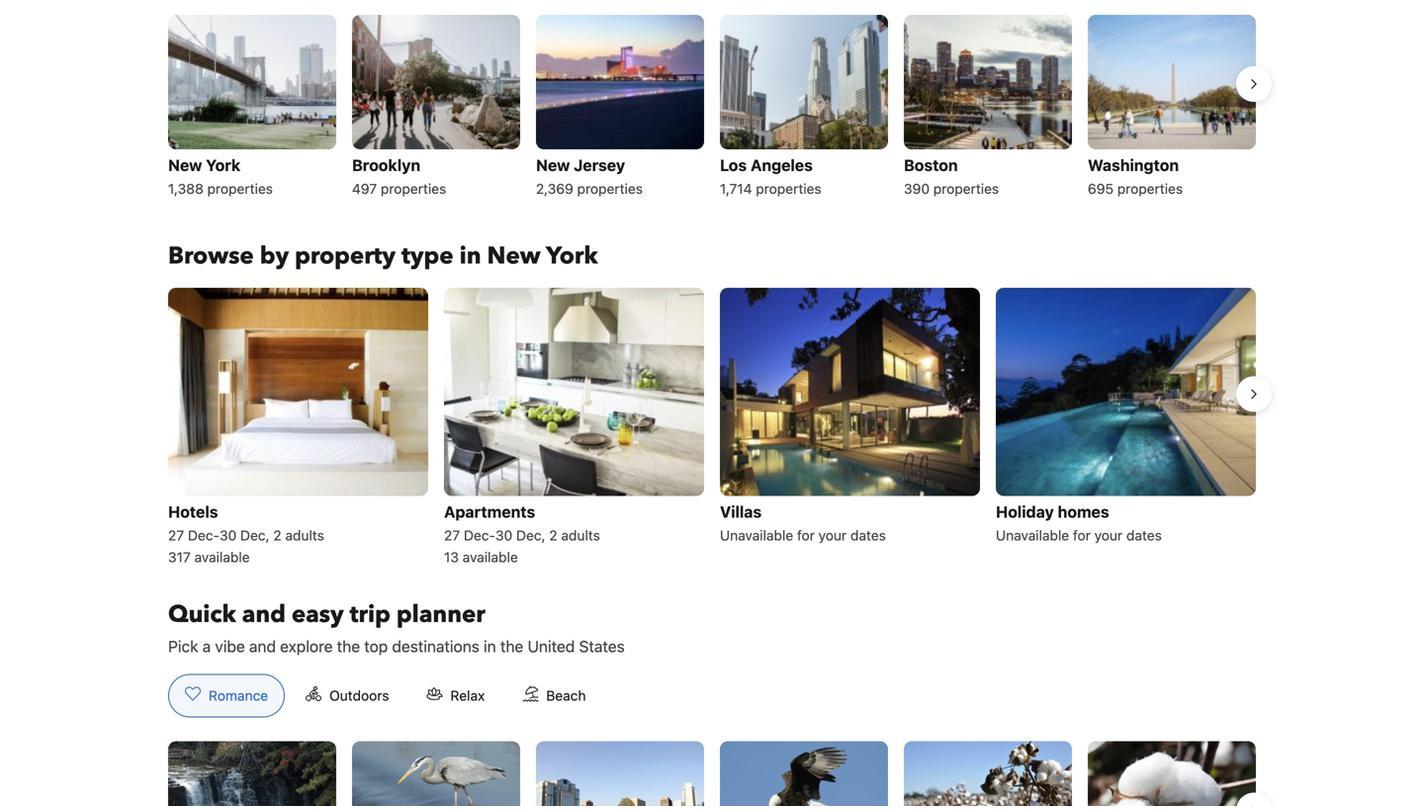 Task type: vqa. For each thing, say whether or not it's contained in the screenshot.


Task type: describe. For each thing, give the bounding box(es) containing it.
properties inside brooklyn 497 properties
[[381, 180, 447, 197]]

497
[[352, 180, 377, 197]]

new down 2,369
[[487, 240, 541, 272]]

angeles
[[751, 156, 813, 175]]

browse by property type in new york
[[168, 240, 598, 272]]

2 for hotels
[[273, 527, 282, 544]]

hotels 27 dec-30 dec, 2 adults 317 available
[[168, 502, 324, 565]]

quick and easy trip planner pick a vibe and explore the top destinations in the united states
[[168, 598, 625, 656]]

properties inside 'new jersey 2,369 properties'
[[577, 180, 643, 197]]

new jersey 2,369 properties
[[536, 156, 643, 197]]

3 region from the top
[[152, 733, 1272, 806]]

317
[[168, 549, 191, 565]]

new for new jersey
[[536, 156, 570, 175]]

property
[[295, 240, 396, 272]]

2 for apartments
[[549, 527, 558, 544]]

dec, for hotels
[[240, 527, 270, 544]]

for inside villas unavailable for your dates
[[797, 527, 815, 544]]

1 horizontal spatial york
[[546, 240, 598, 272]]

a
[[203, 637, 211, 656]]

695
[[1088, 180, 1114, 197]]

your inside holiday homes unavailable for your dates
[[1095, 527, 1123, 544]]

1 vertical spatial and
[[249, 637, 276, 656]]

beach button
[[506, 674, 603, 718]]

tab list containing romance
[[152, 674, 619, 719]]

easy
[[292, 598, 344, 631]]

beach
[[546, 687, 586, 704]]

2 the from the left
[[501, 637, 524, 656]]

brooklyn 497 properties
[[352, 156, 447, 197]]

villas
[[720, 502, 762, 521]]

hotels
[[168, 502, 218, 521]]

dec- for hotels
[[188, 527, 220, 544]]

in inside quick and easy trip planner pick a vibe and explore the top destinations in the united states
[[484, 637, 496, 656]]

1,388
[[168, 180, 204, 197]]

apartments
[[444, 502, 536, 521]]

los
[[720, 156, 747, 175]]

holiday
[[996, 502, 1055, 521]]

by
[[260, 240, 289, 272]]

holiday homes unavailable for your dates
[[996, 502, 1162, 544]]

vibe
[[215, 637, 245, 656]]

2,369
[[536, 180, 574, 197]]

homes
[[1058, 502, 1110, 521]]

outdoors
[[330, 687, 389, 704]]

for inside holiday homes unavailable for your dates
[[1074, 527, 1091, 544]]



Task type: locate. For each thing, give the bounding box(es) containing it.
2 27 from the left
[[444, 527, 460, 544]]

1 your from the left
[[819, 527, 847, 544]]

new up 2,369
[[536, 156, 570, 175]]

1 unavailable from the left
[[720, 527, 794, 544]]

27 inside hotels 27 dec-30 dec, 2 adults 317 available
[[168, 527, 184, 544]]

properties down washington
[[1118, 180, 1184, 197]]

apartments 27 dec-30 dec, 2 adults 13 available
[[444, 502, 600, 565]]

1 horizontal spatial unavailable
[[996, 527, 1070, 544]]

1 horizontal spatial adults
[[561, 527, 600, 544]]

0 horizontal spatial 27
[[168, 527, 184, 544]]

properties right "1,388"
[[207, 180, 273, 197]]

1 horizontal spatial in
[[484, 637, 496, 656]]

boston 390 properties
[[904, 156, 1000, 197]]

0 horizontal spatial york
[[206, 156, 241, 175]]

1 dec, from the left
[[240, 527, 270, 544]]

2
[[273, 527, 282, 544], [549, 527, 558, 544]]

region containing hotels
[[152, 280, 1272, 575]]

relax
[[451, 687, 485, 704]]

27 for apartments
[[444, 527, 460, 544]]

available right the 317
[[195, 549, 250, 565]]

type
[[402, 240, 454, 272]]

1,714
[[720, 180, 753, 197]]

2 vertical spatial region
[[152, 733, 1272, 806]]

0 horizontal spatial available
[[195, 549, 250, 565]]

dec-
[[188, 527, 220, 544], [464, 527, 496, 544]]

unavailable
[[720, 527, 794, 544], [996, 527, 1070, 544]]

available
[[195, 549, 250, 565], [463, 549, 518, 565]]

0 vertical spatial york
[[206, 156, 241, 175]]

york inside new york 1,388 properties
[[206, 156, 241, 175]]

destinations
[[392, 637, 480, 656]]

new for new york
[[168, 156, 202, 175]]

in up relax
[[484, 637, 496, 656]]

30 for hotels
[[220, 527, 237, 544]]

1 vertical spatial in
[[484, 637, 496, 656]]

properties inside the washington 695 properties
[[1118, 180, 1184, 197]]

the left top
[[337, 637, 360, 656]]

1 region from the top
[[152, 7, 1272, 209]]

united
[[528, 637, 575, 656]]

properties down the brooklyn
[[381, 180, 447, 197]]

dec- inside apartments 27 dec-30 dec, 2 adults 13 available
[[464, 527, 496, 544]]

0 horizontal spatial 30
[[220, 527, 237, 544]]

1 adults from the left
[[285, 527, 324, 544]]

27 up the 317
[[168, 527, 184, 544]]

0 horizontal spatial dec,
[[240, 527, 270, 544]]

0 vertical spatial and
[[242, 598, 286, 631]]

dates inside villas unavailable for your dates
[[851, 527, 886, 544]]

dec,
[[240, 527, 270, 544], [516, 527, 546, 544]]

romance
[[209, 687, 268, 704]]

pick
[[168, 637, 198, 656]]

york down 2,369
[[546, 240, 598, 272]]

0 horizontal spatial your
[[819, 527, 847, 544]]

2 dec, from the left
[[516, 527, 546, 544]]

1 horizontal spatial 27
[[444, 527, 460, 544]]

dec- inside hotels 27 dec-30 dec, 2 adults 317 available
[[188, 527, 220, 544]]

properties down angeles
[[756, 180, 822, 197]]

states
[[579, 637, 625, 656]]

390
[[904, 180, 930, 197]]

dec- down apartments
[[464, 527, 496, 544]]

trip
[[350, 598, 391, 631]]

new up "1,388"
[[168, 156, 202, 175]]

adults inside apartments 27 dec-30 dec, 2 adults 13 available
[[561, 527, 600, 544]]

0 vertical spatial in
[[460, 240, 481, 272]]

2 dec- from the left
[[464, 527, 496, 544]]

available inside hotels 27 dec-30 dec, 2 adults 317 available
[[195, 549, 250, 565]]

2 unavailable from the left
[[996, 527, 1070, 544]]

2 for from the left
[[1074, 527, 1091, 544]]

dec, for apartments
[[516, 527, 546, 544]]

3 properties from the left
[[577, 180, 643, 197]]

1 horizontal spatial 30
[[496, 527, 513, 544]]

unavailable down holiday
[[996, 527, 1070, 544]]

2 properties from the left
[[381, 180, 447, 197]]

30 inside apartments 27 dec-30 dec, 2 adults 13 available
[[496, 527, 513, 544]]

available right 13
[[463, 549, 518, 565]]

1 30 from the left
[[220, 527, 237, 544]]

27 inside apartments 27 dec-30 dec, 2 adults 13 available
[[444, 527, 460, 544]]

0 horizontal spatial adults
[[285, 527, 324, 544]]

new inside 'new jersey 2,369 properties'
[[536, 156, 570, 175]]

13
[[444, 549, 459, 565]]

27 up 13
[[444, 527, 460, 544]]

1 vertical spatial region
[[152, 280, 1272, 575]]

region containing new york
[[152, 7, 1272, 209]]

top
[[364, 637, 388, 656]]

unavailable inside holiday homes unavailable for your dates
[[996, 527, 1070, 544]]

new
[[168, 156, 202, 175], [536, 156, 570, 175], [487, 240, 541, 272]]

planner
[[397, 598, 486, 631]]

new york 1,388 properties
[[168, 156, 273, 197]]

2 30 from the left
[[496, 527, 513, 544]]

1 horizontal spatial for
[[1074, 527, 1091, 544]]

properties inside los angeles 1,714 properties
[[756, 180, 822, 197]]

1 dates from the left
[[851, 527, 886, 544]]

region
[[152, 7, 1272, 209], [152, 280, 1272, 575], [152, 733, 1272, 806]]

30 for apartments
[[496, 527, 513, 544]]

1 dec- from the left
[[188, 527, 220, 544]]

1 27 from the left
[[168, 527, 184, 544]]

available for apartments
[[463, 549, 518, 565]]

1 horizontal spatial available
[[463, 549, 518, 565]]

new inside new york 1,388 properties
[[168, 156, 202, 175]]

available inside apartments 27 dec-30 dec, 2 adults 13 available
[[463, 549, 518, 565]]

and
[[242, 598, 286, 631], [249, 637, 276, 656]]

1 properties from the left
[[207, 180, 273, 197]]

5 properties from the left
[[934, 180, 1000, 197]]

outdoors button
[[289, 674, 406, 718]]

villas unavailable for your dates
[[720, 502, 886, 544]]

6 properties from the left
[[1118, 180, 1184, 197]]

30
[[220, 527, 237, 544], [496, 527, 513, 544]]

1 horizontal spatial dec-
[[464, 527, 496, 544]]

30 inside hotels 27 dec-30 dec, 2 adults 317 available
[[220, 527, 237, 544]]

0 vertical spatial region
[[152, 7, 1272, 209]]

2 region from the top
[[152, 280, 1272, 575]]

1 vertical spatial york
[[546, 240, 598, 272]]

unavailable inside villas unavailable for your dates
[[720, 527, 794, 544]]

dates
[[851, 527, 886, 544], [1127, 527, 1162, 544]]

washington 695 properties
[[1088, 156, 1184, 197]]

los angeles 1,714 properties
[[720, 156, 822, 197]]

1 horizontal spatial dec,
[[516, 527, 546, 544]]

27 for hotels
[[168, 527, 184, 544]]

the left united
[[501, 637, 524, 656]]

0 horizontal spatial the
[[337, 637, 360, 656]]

dec, inside hotels 27 dec-30 dec, 2 adults 317 available
[[240, 527, 270, 544]]

for
[[797, 527, 815, 544], [1074, 527, 1091, 544]]

adults for hotels
[[285, 527, 324, 544]]

30 up quick
[[220, 527, 237, 544]]

york
[[206, 156, 241, 175], [546, 240, 598, 272]]

quick
[[168, 598, 236, 631]]

1 horizontal spatial your
[[1095, 527, 1123, 544]]

2 available from the left
[[463, 549, 518, 565]]

york up browse
[[206, 156, 241, 175]]

browse
[[168, 240, 254, 272]]

and up the vibe
[[242, 598, 286, 631]]

2 inside apartments 27 dec-30 dec, 2 adults 13 available
[[549, 527, 558, 544]]

4 properties from the left
[[756, 180, 822, 197]]

adults
[[285, 527, 324, 544], [561, 527, 600, 544]]

2 adults from the left
[[561, 527, 600, 544]]

jersey
[[574, 156, 625, 175]]

0 horizontal spatial 2
[[273, 527, 282, 544]]

2 dates from the left
[[1127, 527, 1162, 544]]

0 horizontal spatial for
[[797, 527, 815, 544]]

1 horizontal spatial the
[[501, 637, 524, 656]]

your inside villas unavailable for your dates
[[819, 527, 847, 544]]

explore
[[280, 637, 333, 656]]

the
[[337, 637, 360, 656], [501, 637, 524, 656]]

unavailable down the villas
[[720, 527, 794, 544]]

boston
[[904, 156, 958, 175]]

adults inside hotels 27 dec-30 dec, 2 adults 317 available
[[285, 527, 324, 544]]

2 2 from the left
[[549, 527, 558, 544]]

2 inside hotels 27 dec-30 dec, 2 adults 317 available
[[273, 527, 282, 544]]

properties inside boston 390 properties
[[934, 180, 1000, 197]]

washington
[[1088, 156, 1180, 175]]

dec- down hotels at the left bottom of page
[[188, 527, 220, 544]]

properties down jersey
[[577, 180, 643, 197]]

properties
[[207, 180, 273, 197], [381, 180, 447, 197], [577, 180, 643, 197], [756, 180, 822, 197], [934, 180, 1000, 197], [1118, 180, 1184, 197]]

and right the vibe
[[249, 637, 276, 656]]

0 horizontal spatial dates
[[851, 527, 886, 544]]

1 the from the left
[[337, 637, 360, 656]]

1 horizontal spatial 2
[[549, 527, 558, 544]]

in
[[460, 240, 481, 272], [484, 637, 496, 656]]

dates inside holiday homes unavailable for your dates
[[1127, 527, 1162, 544]]

properties down the boston
[[934, 180, 1000, 197]]

your
[[819, 527, 847, 544], [1095, 527, 1123, 544]]

romance button
[[168, 674, 285, 718]]

27
[[168, 527, 184, 544], [444, 527, 460, 544]]

0 horizontal spatial dec-
[[188, 527, 220, 544]]

1 2 from the left
[[273, 527, 282, 544]]

available for hotels
[[195, 549, 250, 565]]

1 horizontal spatial dates
[[1127, 527, 1162, 544]]

0 horizontal spatial unavailable
[[720, 527, 794, 544]]

brooklyn
[[352, 156, 421, 175]]

30 down apartments
[[496, 527, 513, 544]]

dec- for apartments
[[464, 527, 496, 544]]

properties inside new york 1,388 properties
[[207, 180, 273, 197]]

1 available from the left
[[195, 549, 250, 565]]

in right type
[[460, 240, 481, 272]]

adults for apartments
[[561, 527, 600, 544]]

1 for from the left
[[797, 527, 815, 544]]

tab list
[[152, 674, 619, 719]]

2 your from the left
[[1095, 527, 1123, 544]]

0 horizontal spatial in
[[460, 240, 481, 272]]

relax button
[[410, 674, 502, 718]]

dec, inside apartments 27 dec-30 dec, 2 adults 13 available
[[516, 527, 546, 544]]



